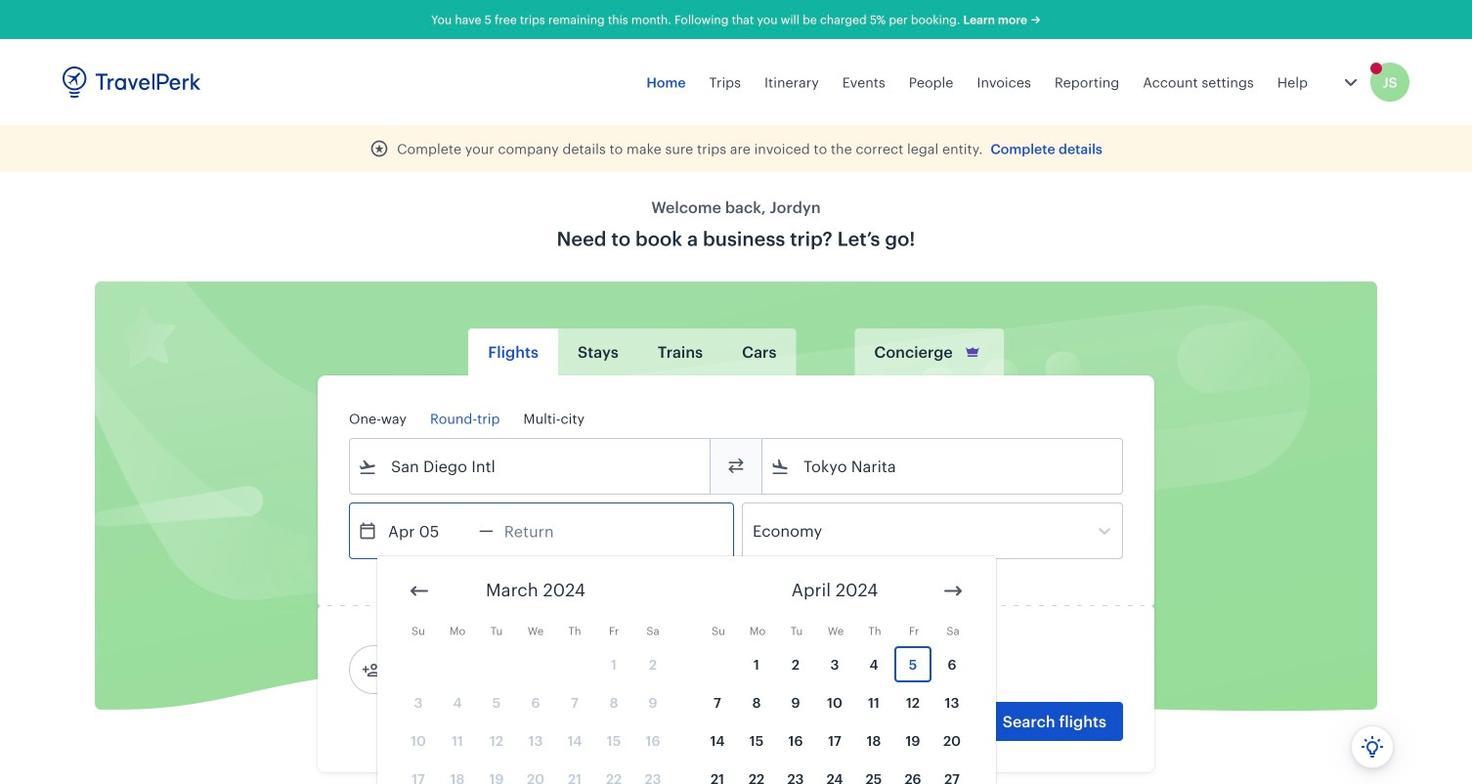 Task type: describe. For each thing, give the bounding box(es) containing it.
Add first traveler search field
[[381, 654, 585, 685]]

Depart text field
[[377, 503, 479, 558]]

Return text field
[[493, 503, 595, 558]]



Task type: locate. For each thing, give the bounding box(es) containing it.
move backward to switch to the previous month. image
[[408, 579, 431, 603]]

calendar application
[[377, 556, 1472, 784]]

From search field
[[377, 451, 684, 482]]

To search field
[[790, 451, 1097, 482]]

move forward to switch to the next month. image
[[941, 579, 965, 603]]



